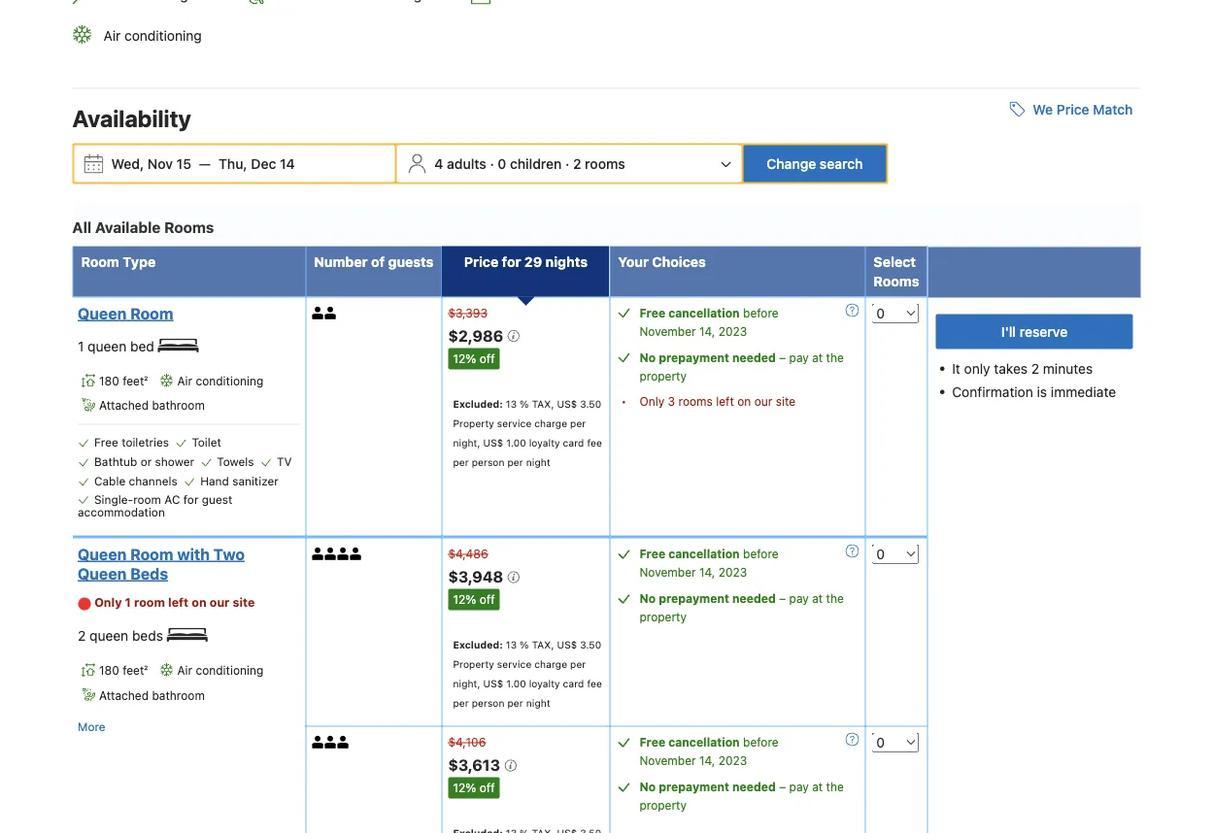 Task type: describe. For each thing, give the bounding box(es) containing it.
match
[[1094, 101, 1134, 117]]

% for $3,948
[[520, 639, 529, 651]]

person for $3,948
[[472, 697, 505, 709]]

beds
[[130, 565, 168, 583]]

—
[[199, 155, 211, 171]]

wed, nov 15 button
[[104, 146, 199, 181]]

29
[[525, 254, 543, 270]]

12% off for $2,986
[[453, 352, 495, 366]]

towels
[[217, 456, 254, 469]]

3 cancellation from the top
[[669, 736, 740, 750]]

0 vertical spatial conditioning
[[124, 27, 202, 43]]

only
[[965, 360, 991, 377]]

13 for $2,986
[[506, 398, 517, 410]]

queen for queen room
[[78, 304, 127, 323]]

toiletries
[[122, 436, 169, 450]]

3 no prepayment needed from the top
[[640, 781, 776, 795]]

3
[[668, 395, 676, 409]]

1 180 feet² from the top
[[99, 375, 148, 388]]

14, for $3,948
[[700, 566, 716, 580]]

charge for $3,948
[[535, 659, 568, 670]]

choices
[[653, 254, 706, 270]]

needed for $3,948
[[733, 592, 776, 606]]

tax, for $3,948
[[532, 639, 554, 651]]

3 2023 from the top
[[719, 755, 748, 768]]

the for $2,986
[[827, 351, 844, 365]]

room for queen room
[[130, 304, 173, 323]]

2 vertical spatial conditioning
[[196, 664, 264, 678]]

it
[[953, 360, 961, 377]]

$3,613
[[448, 757, 504, 775]]

queen for queen room with two queen beds
[[78, 545, 127, 564]]

3 more details on meals and payment options image from the top
[[846, 733, 860, 747]]

free toiletries
[[94, 436, 169, 450]]

fee for $3,948
[[587, 678, 602, 690]]

loyalty for $3,948
[[529, 678, 560, 690]]

i'll reserve
[[1002, 324, 1068, 340]]

12% off. you're getting a reduced rate because this property is offering a discount.. element for $2,986
[[448, 348, 500, 370]]

site for only 3 rooms left on our site
[[776, 395, 796, 409]]

1 queen bed
[[78, 338, 158, 354]]

immediate
[[1052, 384, 1117, 400]]

card for $2,986
[[563, 437, 584, 448]]

– for $2,986
[[780, 351, 787, 365]]

i'll reserve button
[[936, 314, 1134, 349]]

hand
[[200, 475, 229, 489]]

1 · from the left
[[490, 155, 494, 171]]

service for $2,986
[[497, 417, 532, 429]]

prepayment for $3,948
[[659, 592, 730, 606]]

number of guests
[[314, 254, 434, 270]]

0
[[498, 155, 507, 171]]

select
[[874, 254, 917, 270]]

off for $2,986
[[480, 352, 495, 366]]

more details on meals and payment options image for $2,986
[[846, 304, 860, 317]]

tv
[[277, 456, 292, 469]]

toilet
[[192, 436, 222, 450]]

2 vertical spatial air conditioning
[[177, 664, 264, 678]]

pay for $2,986
[[790, 351, 809, 365]]

2 inside button
[[573, 155, 582, 171]]

takes
[[995, 360, 1028, 377]]

charge for $2,986
[[535, 417, 568, 429]]

single-room ac for guest accommodation
[[78, 493, 233, 520]]

single-
[[94, 493, 133, 507]]

accommodation
[[78, 506, 165, 520]]

3 pay from the top
[[790, 781, 809, 795]]

12% off for $3,948
[[453, 593, 495, 607]]

room type
[[81, 254, 156, 270]]

queen room with two queen beds link
[[78, 545, 295, 584]]

0 vertical spatial air
[[104, 27, 121, 43]]

off for $3,613
[[480, 782, 495, 796]]

price inside dropdown button
[[1057, 101, 1090, 117]]

night, for $2,986
[[453, 437, 481, 448]]

room for queen room with two queen beds
[[130, 545, 173, 564]]

available
[[95, 218, 161, 236]]

0 vertical spatial air conditioning
[[104, 27, 202, 43]]

2023 for $3,948
[[719, 566, 748, 580]]

we
[[1033, 101, 1054, 117]]

% for $2,986
[[520, 398, 529, 410]]

adults
[[447, 155, 487, 171]]

$4,486
[[448, 548, 488, 561]]

no for $2,986
[[640, 351, 656, 365]]

or
[[141, 456, 152, 469]]

change search
[[767, 155, 864, 171]]

3 queen from the top
[[78, 565, 127, 583]]

3 the from the top
[[827, 781, 844, 795]]

1 vertical spatial air
[[177, 375, 192, 388]]

3.50 for $2,986
[[580, 398, 602, 410]]

before for $3,948
[[744, 548, 779, 561]]

type
[[123, 254, 156, 270]]

3 14, from the top
[[700, 755, 716, 768]]

channels
[[129, 475, 178, 489]]

search
[[820, 155, 864, 171]]

2 feet² from the top
[[123, 664, 148, 678]]

3 property from the top
[[640, 800, 687, 813]]

queen room link
[[78, 304, 295, 323]]

3 before from the top
[[744, 736, 779, 750]]

0 horizontal spatial price
[[464, 254, 499, 270]]

– pay at the property for $2,986
[[640, 351, 844, 383]]

we price match button
[[1002, 92, 1142, 127]]

for inside single-room ac for guest accommodation
[[184, 493, 199, 507]]

more details on meals and payment options image for $3,948
[[846, 545, 860, 558]]

14
[[280, 155, 295, 171]]

left for room
[[168, 596, 189, 610]]

0 vertical spatial room
[[81, 254, 119, 270]]

change
[[767, 155, 817, 171]]

more
[[78, 720, 106, 734]]

it only takes 2 minutes confirmation is immediate
[[953, 360, 1117, 400]]

only 3 rooms left on our site
[[640, 395, 796, 409]]

the for $3,948
[[827, 592, 844, 606]]

november for $3,948
[[640, 566, 696, 580]]

2 attached from the top
[[99, 689, 149, 703]]

property for $3,948
[[453, 659, 495, 670]]

2 inside it only takes 2 minutes confirmation is immediate
[[1032, 360, 1040, 377]]

nights
[[546, 254, 588, 270]]

wed,
[[111, 155, 144, 171]]

your
[[619, 254, 649, 270]]

1 feet² from the top
[[123, 375, 148, 388]]

before november 14, 2023 for $3,948
[[640, 548, 779, 580]]

beds
[[132, 628, 163, 644]]

more link
[[78, 717, 106, 737]]

property for $2,986
[[640, 370, 687, 383]]

only for only 3 rooms left on our site
[[640, 395, 665, 409]]

site for only 1 room left on our site
[[233, 596, 255, 610]]

thu, dec 14 button
[[211, 146, 303, 181]]

0 vertical spatial rooms
[[164, 218, 214, 236]]

change search button
[[744, 145, 887, 182]]

dec
[[251, 155, 276, 171]]

minutes
[[1044, 360, 1094, 377]]

on for room
[[192, 596, 207, 610]]

1 vertical spatial conditioning
[[196, 375, 264, 388]]

free cancellation for $3,948
[[640, 548, 740, 561]]

queen room
[[78, 304, 173, 323]]

3 november from the top
[[640, 755, 696, 768]]

two
[[214, 545, 245, 564]]

guests
[[388, 254, 434, 270]]

1 horizontal spatial 1
[[125, 596, 131, 610]]

number
[[314, 254, 368, 270]]

only for only 1 room left on our site
[[94, 596, 122, 610]]

november for $2,986
[[640, 325, 696, 339]]

2 vertical spatial air
[[177, 664, 192, 678]]

1 vertical spatial room
[[134, 596, 165, 610]]

before for $2,986
[[744, 307, 779, 320]]



Task type: locate. For each thing, give the bounding box(es) containing it.
1 12% off. you're getting a reduced rate because this property is offering a discount.. element from the top
[[448, 348, 500, 370]]

ac
[[165, 493, 180, 507]]

excluded: for $2,986
[[453, 398, 503, 410]]

night, for $3,948
[[453, 678, 481, 690]]

rooms right children
[[585, 155, 626, 171]]

queen room with two queen beds
[[78, 545, 245, 583]]

2 180 from the top
[[99, 664, 119, 678]]

0 vertical spatial 12%
[[453, 352, 477, 366]]

2 14, from the top
[[700, 566, 716, 580]]

left right 3
[[717, 395, 735, 409]]

rooms inside button
[[585, 155, 626, 171]]

2 vertical spatial before
[[744, 736, 779, 750]]

bathroom down beds
[[152, 689, 205, 703]]

hand sanitizer
[[200, 475, 279, 489]]

0 vertical spatial rooms
[[585, 155, 626, 171]]

1 3.50 from the top
[[580, 398, 602, 410]]

2 night, from the top
[[453, 678, 481, 690]]

%
[[520, 398, 529, 410], [520, 639, 529, 651]]

3 free cancellation from the top
[[640, 736, 740, 750]]

price right we
[[1057, 101, 1090, 117]]

0 horizontal spatial rooms
[[164, 218, 214, 236]]

13 % tax, us$ 3.50 property service charge per night, us$ 1.00 loyalty card fee per person per night
[[453, 398, 602, 468], [453, 639, 602, 709]]

13 % tax, us$ 3.50 property service charge per night, us$ 1.00 loyalty card fee per person per night for $2,986
[[453, 398, 602, 468]]

excluded:
[[453, 398, 503, 410], [453, 639, 503, 651]]

attached bathroom down beds
[[99, 689, 205, 703]]

per
[[571, 417, 586, 429], [453, 456, 469, 468], [508, 456, 524, 468], [571, 659, 586, 670], [453, 697, 469, 709], [508, 697, 524, 709]]

1.00 for $2,986
[[507, 437, 526, 448]]

no prepayment needed for $3,948
[[640, 592, 776, 606]]

2 1.00 from the top
[[507, 678, 526, 690]]

1 november from the top
[[640, 325, 696, 339]]

0 vertical spatial attached bathroom
[[99, 399, 205, 413]]

1 needed from the top
[[733, 351, 776, 365]]

property
[[640, 370, 687, 383], [640, 611, 687, 625], [640, 800, 687, 813]]

conditioning
[[124, 27, 202, 43], [196, 375, 264, 388], [196, 664, 264, 678]]

off for $3,948
[[480, 593, 495, 607]]

air down only 1 room left on our site
[[177, 664, 192, 678]]

3 12% off from the top
[[453, 782, 495, 796]]

1 prepayment from the top
[[659, 351, 730, 365]]

tax, for $2,986
[[532, 398, 554, 410]]

1 vertical spatial site
[[233, 596, 255, 610]]

attached bathroom up toiletries at the left
[[99, 399, 205, 413]]

1 horizontal spatial rooms
[[874, 273, 920, 289]]

person up $4,106
[[472, 697, 505, 709]]

2 vertical spatial 12%
[[453, 782, 477, 796]]

our for only 3 rooms left on our site
[[755, 395, 773, 409]]

2 vertical spatial off
[[480, 782, 495, 796]]

· right children
[[566, 155, 570, 171]]

bathtub
[[94, 456, 137, 469]]

3 no from the top
[[640, 781, 656, 795]]

2 – pay at the property from the top
[[640, 592, 844, 625]]

on
[[738, 395, 752, 409], [192, 596, 207, 610]]

1 horizontal spatial our
[[755, 395, 773, 409]]

3.50
[[580, 398, 602, 410], [580, 639, 602, 651]]

property for $2,986
[[453, 417, 495, 429]]

excluded: down $3,948
[[453, 639, 503, 651]]

1 night, from the top
[[453, 437, 481, 448]]

1 excluded: from the top
[[453, 398, 503, 410]]

rooms
[[164, 218, 214, 236], [874, 273, 920, 289]]

before november 14, 2023
[[640, 307, 779, 339], [640, 548, 779, 580], [640, 736, 779, 768]]

1 vertical spatial night
[[527, 697, 551, 709]]

0 vertical spatial 180
[[99, 375, 119, 388]]

1 % from the top
[[520, 398, 529, 410]]

2 pay from the top
[[790, 592, 809, 606]]

person for $2,986
[[472, 456, 505, 468]]

excluded: for $3,948
[[453, 639, 503, 651]]

1 vertical spatial rooms
[[679, 395, 713, 409]]

0 horizontal spatial only
[[94, 596, 122, 610]]

1 vertical spatial at
[[813, 592, 823, 606]]

nov
[[148, 155, 173, 171]]

0 horizontal spatial left
[[168, 596, 189, 610]]

12% off down $3,948
[[453, 593, 495, 607]]

1 card from the top
[[563, 437, 584, 448]]

availability
[[72, 104, 191, 132]]

1 vertical spatial left
[[168, 596, 189, 610]]

our
[[755, 395, 773, 409], [210, 596, 230, 610]]

1 vertical spatial property
[[453, 659, 495, 670]]

2 right children
[[573, 155, 582, 171]]

1 vertical spatial attached bathroom
[[99, 689, 205, 703]]

12% off. you're getting a reduced rate because this property is offering a discount.. element down $2,986
[[448, 348, 500, 370]]

3 needed from the top
[[733, 781, 776, 795]]

1 service from the top
[[497, 417, 532, 429]]

0 vertical spatial 14,
[[700, 325, 716, 339]]

15
[[177, 155, 191, 171]]

0 vertical spatial service
[[497, 417, 532, 429]]

left down queen room with two queen beds "link"
[[168, 596, 189, 610]]

cable
[[94, 475, 126, 489]]

no
[[640, 351, 656, 365], [640, 592, 656, 606], [640, 781, 656, 795]]

1 14, from the top
[[700, 325, 716, 339]]

180 feet²
[[99, 375, 148, 388], [99, 664, 148, 678]]

0 vertical spatial feet²
[[123, 375, 148, 388]]

2 attached bathroom from the top
[[99, 689, 205, 703]]

0 vertical spatial needed
[[733, 351, 776, 365]]

0 vertical spatial for
[[502, 254, 521, 270]]

13 down $3,948
[[506, 639, 517, 651]]

1 vertical spatial 12% off
[[453, 593, 495, 607]]

3 – from the top
[[780, 781, 787, 795]]

4
[[435, 155, 444, 171]]

2 vertical spatial room
[[130, 545, 173, 564]]

queen left 'beds'
[[78, 565, 127, 583]]

1 no from the top
[[640, 351, 656, 365]]

our right 3
[[755, 395, 773, 409]]

1 property from the top
[[453, 417, 495, 429]]

queen down the accommodation
[[78, 545, 127, 564]]

2 needed from the top
[[733, 592, 776, 606]]

property for $3,948
[[640, 611, 687, 625]]

1 vertical spatial 3.50
[[580, 639, 602, 651]]

2 vertical spatial more details on meals and payment options image
[[846, 733, 860, 747]]

1 horizontal spatial price
[[1057, 101, 1090, 117]]

1 vertical spatial person
[[472, 697, 505, 709]]

1 vertical spatial 13 % tax, us$ 3.50 property service charge per night, us$ 1.00 loyalty card fee per person per night
[[453, 639, 602, 709]]

queen for 1
[[88, 338, 127, 354]]

1 more details on meals and payment options image from the top
[[846, 304, 860, 317]]

180 feet² down 2 queen beds
[[99, 664, 148, 678]]

12% down $3,948
[[453, 593, 477, 607]]

occupancy image
[[312, 307, 325, 319], [325, 548, 338, 560], [338, 548, 350, 560], [350, 548, 363, 560], [325, 736, 338, 749]]

prepayment for $2,986
[[659, 351, 730, 365]]

0 vertical spatial room
[[133, 493, 161, 507]]

service down $2,986
[[497, 417, 532, 429]]

1 vertical spatial air conditioning
[[177, 375, 264, 388]]

1 tax, from the top
[[532, 398, 554, 410]]

2 card from the top
[[563, 678, 584, 690]]

queen for 2
[[90, 628, 128, 644]]

1 before from the top
[[744, 307, 779, 320]]

left
[[717, 395, 735, 409], [168, 596, 189, 610]]

of
[[371, 254, 385, 270]]

2 vertical spatial november
[[640, 755, 696, 768]]

2 – from the top
[[780, 592, 787, 606]]

pay for $3,948
[[790, 592, 809, 606]]

air up toilet
[[177, 375, 192, 388]]

2 vertical spatial 14,
[[700, 755, 716, 768]]

4 adults · 0 children · 2 rooms button
[[399, 145, 740, 182]]

$3,948
[[448, 568, 507, 587]]

2 vertical spatial before november 14, 2023
[[640, 736, 779, 768]]

1 vertical spatial november
[[640, 566, 696, 580]]

1 vertical spatial 1
[[125, 596, 131, 610]]

1 loyalty from the top
[[529, 437, 560, 448]]

1 vertical spatial –
[[780, 592, 787, 606]]

2 free cancellation from the top
[[640, 548, 740, 561]]

1 vertical spatial 12% off. you're getting a reduced rate because this property is offering a discount.. element
[[448, 590, 500, 611]]

1 person from the top
[[472, 456, 505, 468]]

0 vertical spatial 1
[[78, 338, 84, 354]]

1 vertical spatial 12%
[[453, 593, 477, 607]]

room
[[133, 493, 161, 507], [134, 596, 165, 610]]

3 – pay at the property from the top
[[640, 781, 844, 813]]

2 3.50 from the top
[[580, 639, 602, 651]]

before november 14, 2023 for $2,986
[[640, 307, 779, 339]]

for right ac
[[184, 493, 199, 507]]

1 vertical spatial 180
[[99, 664, 119, 678]]

1
[[78, 338, 84, 354], [125, 596, 131, 610]]

12% off down $3,613
[[453, 782, 495, 796]]

2 vertical spatial pay
[[790, 781, 809, 795]]

•
[[622, 395, 627, 409]]

night for $3,948
[[527, 697, 551, 709]]

180
[[99, 375, 119, 388], [99, 664, 119, 678]]

room down channels at the bottom left
[[133, 493, 161, 507]]

0 vertical spatial fee
[[587, 437, 602, 448]]

0 vertical spatial pay
[[790, 351, 809, 365]]

1 1.00 from the top
[[507, 437, 526, 448]]

2 queen from the top
[[78, 545, 127, 564]]

1 2023 from the top
[[719, 325, 748, 339]]

2 no from the top
[[640, 592, 656, 606]]

feet² down beds
[[123, 664, 148, 678]]

at for $3,948
[[813, 592, 823, 606]]

2 left beds
[[78, 628, 86, 644]]

feet²
[[123, 375, 148, 388], [123, 664, 148, 678]]

1 vertical spatial night,
[[453, 678, 481, 690]]

on for rooms
[[738, 395, 752, 409]]

shower
[[155, 456, 194, 469]]

1 night from the top
[[527, 456, 551, 468]]

1 horizontal spatial on
[[738, 395, 752, 409]]

1 vertical spatial 2023
[[719, 566, 748, 580]]

on right 3
[[738, 395, 752, 409]]

price for 29 nights
[[464, 254, 588, 270]]

1 vertical spatial 2
[[1032, 360, 1040, 377]]

no prepayment needed for $2,986
[[640, 351, 776, 365]]

free cancellation
[[640, 307, 740, 320], [640, 548, 740, 561], [640, 736, 740, 750]]

attached up free toiletries
[[99, 399, 149, 413]]

0 vertical spatial site
[[776, 395, 796, 409]]

1 vertical spatial 1.00
[[507, 678, 526, 690]]

1 off from the top
[[480, 352, 495, 366]]

0 vertical spatial our
[[755, 395, 773, 409]]

1 bathroom from the top
[[152, 399, 205, 413]]

0 vertical spatial bathroom
[[152, 399, 205, 413]]

2 charge from the top
[[535, 659, 568, 670]]

14, for $2,986
[[700, 325, 716, 339]]

2 no prepayment needed from the top
[[640, 592, 776, 606]]

– pay at the property
[[640, 351, 844, 383], [640, 592, 844, 625], [640, 781, 844, 813]]

1 vertical spatial needed
[[733, 592, 776, 606]]

cancellation for $3,948
[[669, 548, 740, 561]]

0 vertical spatial excluded:
[[453, 398, 503, 410]]

12% off. you're getting a reduced rate because this property is offering a discount.. element down $3,948
[[448, 590, 500, 611]]

rooms
[[585, 155, 626, 171], [679, 395, 713, 409]]

1 – pay at the property from the top
[[640, 351, 844, 383]]

free cancellation for $2,986
[[640, 307, 740, 320]]

2 excluded: from the top
[[453, 639, 503, 651]]

loyalty for $2,986
[[529, 437, 560, 448]]

november
[[640, 325, 696, 339], [640, 566, 696, 580], [640, 755, 696, 768]]

2 % from the top
[[520, 639, 529, 651]]

1 180 from the top
[[99, 375, 119, 388]]

0 vertical spatial 2023
[[719, 325, 748, 339]]

1 vertical spatial pay
[[790, 592, 809, 606]]

night
[[527, 456, 551, 468], [527, 697, 551, 709]]

queen left bed
[[88, 338, 127, 354]]

12% for $2,986
[[453, 352, 477, 366]]

off down $3,613
[[480, 782, 495, 796]]

with
[[177, 545, 210, 564]]

property up $4,106
[[453, 659, 495, 670]]

room inside queen room with two queen beds
[[130, 545, 173, 564]]

attached up more
[[99, 689, 149, 703]]

0 vertical spatial 12% off
[[453, 352, 495, 366]]

needed for $2,986
[[733, 351, 776, 365]]

2 up is
[[1032, 360, 1040, 377]]

1 vertical spatial prepayment
[[659, 592, 730, 606]]

0 horizontal spatial for
[[184, 493, 199, 507]]

180 down 1 queen bed
[[99, 375, 119, 388]]

1 attached from the top
[[99, 399, 149, 413]]

prepayment
[[659, 351, 730, 365], [659, 592, 730, 606], [659, 781, 730, 795]]

no for $3,948
[[640, 592, 656, 606]]

1 vertical spatial service
[[497, 659, 532, 670]]

2 vertical spatial no
[[640, 781, 656, 795]]

air conditioning down only 1 room left on our site
[[177, 664, 264, 678]]

1 vertical spatial card
[[563, 678, 584, 690]]

price left the 29
[[464, 254, 499, 270]]

0 vertical spatial 180 feet²
[[99, 375, 148, 388]]

loyalty
[[529, 437, 560, 448], [529, 678, 560, 690]]

12% off. you're getting a reduced rate because this property is offering a discount.. element
[[448, 348, 500, 370], [448, 590, 500, 611], [448, 778, 500, 800]]

bed
[[130, 338, 154, 354]]

off
[[480, 352, 495, 366], [480, 593, 495, 607], [480, 782, 495, 796]]

2 property from the top
[[453, 659, 495, 670]]

14,
[[700, 325, 716, 339], [700, 566, 716, 580], [700, 755, 716, 768]]

only 1 room left on our site
[[94, 596, 255, 610]]

$2,986
[[448, 327, 507, 346]]

us$
[[557, 398, 578, 410], [484, 437, 504, 448], [557, 639, 578, 651], [484, 678, 504, 690]]

1 vertical spatial queen
[[90, 628, 128, 644]]

conditioning up toilet
[[196, 375, 264, 388]]

0 vertical spatial 3.50
[[580, 398, 602, 410]]

12% off. you're getting a reduced rate because this property is offering a discount.. element for $3,613
[[448, 778, 500, 800]]

3 before november 14, 2023 from the top
[[640, 736, 779, 768]]

for left the 29
[[502, 254, 521, 270]]

room down 'beds'
[[134, 596, 165, 610]]

2 service from the top
[[497, 659, 532, 670]]

bathtub or shower
[[94, 456, 194, 469]]

1 vertical spatial no prepayment needed
[[640, 592, 776, 606]]

2 off from the top
[[480, 593, 495, 607]]

more details on meals and payment options image
[[846, 304, 860, 317], [846, 545, 860, 558], [846, 733, 860, 747]]

thu,
[[219, 155, 248, 171]]

2 before november 14, 2023 from the top
[[640, 548, 779, 580]]

rooms right available
[[164, 218, 214, 236]]

at for $2,986
[[813, 351, 823, 365]]

0 vertical spatial 13
[[506, 398, 517, 410]]

1 vertical spatial charge
[[535, 659, 568, 670]]

all available rooms
[[72, 218, 214, 236]]

2 night from the top
[[527, 697, 551, 709]]

1 vertical spatial off
[[480, 593, 495, 607]]

3 at from the top
[[813, 781, 823, 795]]

0 horizontal spatial ·
[[490, 155, 494, 171]]

attached
[[99, 399, 149, 413], [99, 689, 149, 703]]

attached bathroom
[[99, 399, 205, 413], [99, 689, 205, 703]]

12% for $3,948
[[453, 593, 477, 607]]

2 vertical spatial – pay at the property
[[640, 781, 844, 813]]

12% down $2,986
[[453, 352, 477, 366]]

select rooms
[[874, 254, 920, 289]]

only up 2 queen beds
[[94, 596, 122, 610]]

2 12% off from the top
[[453, 593, 495, 607]]

1 attached bathroom from the top
[[99, 399, 205, 413]]

2 queen beds
[[78, 628, 167, 644]]

3 12% off. you're getting a reduced rate because this property is offering a discount.. element from the top
[[448, 778, 500, 800]]

1 vertical spatial more details on meals and payment options image
[[846, 545, 860, 558]]

12% down $3,613
[[453, 782, 477, 796]]

rooms right 3
[[679, 395, 713, 409]]

conditioning up 'availability'
[[124, 27, 202, 43]]

1 up 2 queen beds
[[125, 596, 131, 610]]

excluded: down $2,986
[[453, 398, 503, 410]]

13 % tax, us$ 3.50 property service charge per night, us$ 1.00 loyalty card fee per person per night for $3,948
[[453, 639, 602, 709]]

0 vertical spatial off
[[480, 352, 495, 366]]

confirmation
[[953, 384, 1034, 400]]

left for rooms
[[717, 395, 735, 409]]

2 vertical spatial 2
[[78, 628, 86, 644]]

2 vertical spatial cancellation
[[669, 736, 740, 750]]

2 before from the top
[[744, 548, 779, 561]]

service down $3,948
[[497, 659, 532, 670]]

1 13 % tax, us$ 3.50 property service charge per night, us$ 1.00 loyalty card fee per person per night from the top
[[453, 398, 602, 468]]

12% off down $2,986
[[453, 352, 495, 366]]

1 pay from the top
[[790, 351, 809, 365]]

2
[[573, 155, 582, 171], [1032, 360, 1040, 377], [78, 628, 86, 644]]

2 loyalty from the top
[[529, 678, 560, 690]]

our for only 1 room left on our site
[[210, 596, 230, 610]]

fee
[[587, 437, 602, 448], [587, 678, 602, 690]]

1 fee from the top
[[587, 437, 602, 448]]

queen
[[88, 338, 127, 354], [90, 628, 128, 644]]

12% off. you're getting a reduced rate because this property is offering a discount.. element down $3,613
[[448, 778, 500, 800]]

2023 for $2,986
[[719, 325, 748, 339]]

0 vertical spatial no
[[640, 351, 656, 365]]

person up '$4,486'
[[472, 456, 505, 468]]

– for $3,948
[[780, 592, 787, 606]]

$4,106
[[448, 736, 486, 750]]

1.00 for $3,948
[[507, 678, 526, 690]]

– pay at the property for $3,948
[[640, 592, 844, 625]]

fee for $2,986
[[587, 437, 602, 448]]

· left 0
[[490, 155, 494, 171]]

guest
[[202, 493, 233, 507]]

air conditioning up toilet
[[177, 375, 264, 388]]

180 down 2 queen beds
[[99, 664, 119, 678]]

cancellation for $2,986
[[669, 307, 740, 320]]

off down $3,948
[[480, 593, 495, 607]]

1 vertical spatial attached
[[99, 689, 149, 703]]

1 property from the top
[[640, 370, 687, 383]]

2 person from the top
[[472, 697, 505, 709]]

your choices
[[619, 254, 706, 270]]

room up bed
[[130, 304, 173, 323]]

2 bathroom from the top
[[152, 689, 205, 703]]

3 12% from the top
[[453, 782, 477, 796]]

1 vertical spatial our
[[210, 596, 230, 610]]

air conditioning up 'availability'
[[104, 27, 202, 43]]

on down queen room with two queen beds "link"
[[192, 596, 207, 610]]

card
[[563, 437, 584, 448], [563, 678, 584, 690]]

12% for $3,613
[[453, 782, 477, 796]]

room
[[81, 254, 119, 270], [130, 304, 173, 323], [130, 545, 173, 564]]

queen left beds
[[90, 628, 128, 644]]

all
[[72, 218, 91, 236]]

children
[[510, 155, 562, 171]]

3.50 for $3,948
[[580, 639, 602, 651]]

1 13 from the top
[[506, 398, 517, 410]]

property down $2,986
[[453, 417, 495, 429]]

our down 'two'
[[210, 596, 230, 610]]

service for $3,948
[[497, 659, 532, 670]]

only left 3
[[640, 395, 665, 409]]

queen up 1 queen bed
[[78, 304, 127, 323]]

cable channels
[[94, 475, 178, 489]]

card for $3,948
[[563, 678, 584, 690]]

wed, nov 15 — thu, dec 14
[[111, 155, 295, 171]]

room left the type
[[81, 254, 119, 270]]

12% off for $3,613
[[453, 782, 495, 796]]

3 off from the top
[[480, 782, 495, 796]]

13 down $2,986
[[506, 398, 517, 410]]

1 vertical spatial loyalty
[[529, 678, 560, 690]]

2 prepayment from the top
[[659, 592, 730, 606]]

2 horizontal spatial 2
[[1032, 360, 1040, 377]]

2 the from the top
[[827, 592, 844, 606]]

12% off. you're getting a reduced rate because this property is offering a discount.. element for $3,948
[[448, 590, 500, 611]]

2 12% from the top
[[453, 593, 477, 607]]

1 12% off from the top
[[453, 352, 495, 366]]

0 vertical spatial property
[[453, 417, 495, 429]]

free
[[640, 307, 666, 320], [94, 436, 118, 450], [640, 548, 666, 561], [640, 736, 666, 750]]

service
[[497, 417, 532, 429], [497, 659, 532, 670]]

2 180 feet² from the top
[[99, 664, 148, 678]]

13 for $3,948
[[506, 639, 517, 651]]

rooms down select
[[874, 273, 920, 289]]

·
[[490, 155, 494, 171], [566, 155, 570, 171]]

1 vertical spatial bathroom
[[152, 689, 205, 703]]

1 vertical spatial queen
[[78, 545, 127, 564]]

1 horizontal spatial ·
[[566, 155, 570, 171]]

1 vertical spatial fee
[[587, 678, 602, 690]]

is
[[1038, 384, 1048, 400]]

occupancy image
[[325, 307, 338, 319], [312, 548, 325, 560], [312, 736, 325, 749], [338, 736, 350, 749]]

air up 'availability'
[[104, 27, 121, 43]]

1 horizontal spatial 2
[[573, 155, 582, 171]]

1 vertical spatial property
[[640, 611, 687, 625]]

room up 'beds'
[[130, 545, 173, 564]]

0 vertical spatial left
[[717, 395, 735, 409]]

only
[[640, 395, 665, 409], [94, 596, 122, 610]]

1 vertical spatial on
[[192, 596, 207, 610]]

feet² down bed
[[123, 375, 148, 388]]

180 feet² down 1 queen bed
[[99, 375, 148, 388]]

0 vertical spatial no prepayment needed
[[640, 351, 776, 365]]

night for $2,986
[[527, 456, 551, 468]]

4 adults · 0 children · 2 rooms
[[435, 155, 626, 171]]

1 the from the top
[[827, 351, 844, 365]]

1 – from the top
[[780, 351, 787, 365]]

1 down queen room
[[78, 338, 84, 354]]

3 prepayment from the top
[[659, 781, 730, 795]]

2 2023 from the top
[[719, 566, 748, 580]]

2 at from the top
[[813, 592, 823, 606]]

we price match
[[1033, 101, 1134, 117]]

room inside single-room ac for guest accommodation
[[133, 493, 161, 507]]

12% off
[[453, 352, 495, 366], [453, 593, 495, 607], [453, 782, 495, 796]]

$3,393
[[448, 307, 488, 320]]

at
[[813, 351, 823, 365], [813, 592, 823, 606], [813, 781, 823, 795]]

conditioning down only 1 room left on our site
[[196, 664, 264, 678]]

1 free cancellation from the top
[[640, 307, 740, 320]]

2 more details on meals and payment options image from the top
[[846, 545, 860, 558]]

0 vertical spatial at
[[813, 351, 823, 365]]

0 horizontal spatial 2
[[78, 628, 86, 644]]

sanitizer
[[232, 475, 279, 489]]

1 vertical spatial before november 14, 2023
[[640, 548, 779, 580]]

2 · from the left
[[566, 155, 570, 171]]

off down $2,986
[[480, 352, 495, 366]]

1 no prepayment needed from the top
[[640, 351, 776, 365]]

bathroom up toilet
[[152, 399, 205, 413]]

before
[[744, 307, 779, 320], [744, 548, 779, 561], [744, 736, 779, 750]]

1 12% from the top
[[453, 352, 477, 366]]



Task type: vqa. For each thing, say whether or not it's contained in the screenshot.
December 2023 on the top of page
no



